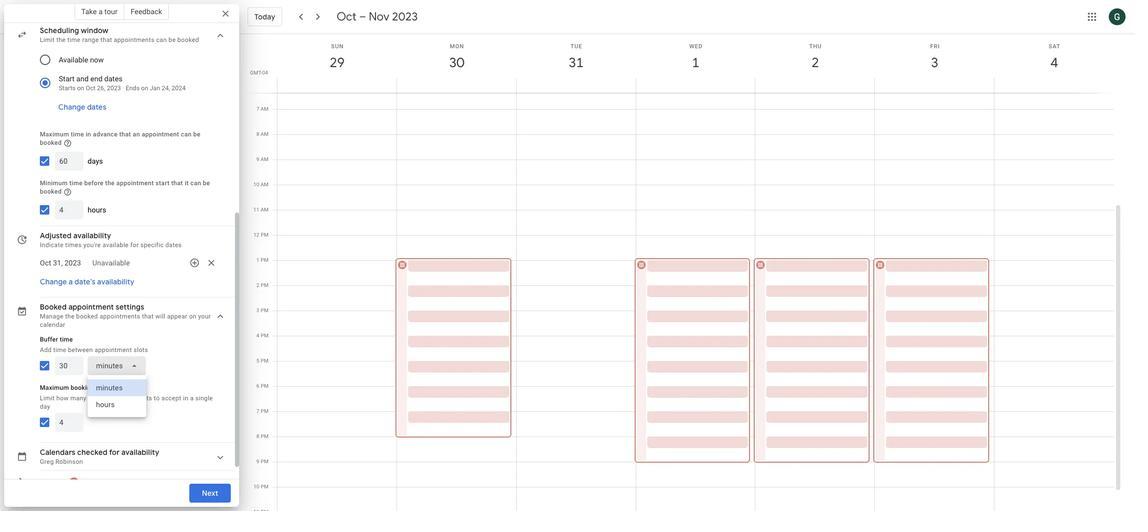 Task type: describe. For each thing, give the bounding box(es) containing it.
minimum
[[40, 179, 68, 187]]

pm for 6 pm
[[261, 383, 269, 389]]

appointments inside maximum bookings per day limit how many booked appointments to accept in a single day
[[112, 394, 152, 402]]

accept
[[162, 394, 181, 402]]

wednesday, november 1 element
[[684, 51, 708, 75]]

0 horizontal spatial on
[[77, 84, 84, 92]]

pm for 1 pm
[[261, 257, 269, 263]]

2 option from the top
[[88, 396, 146, 413]]

times
[[65, 241, 82, 249]]

appointment inside booked appointment settings manage the booked appointments that will appear on your calendar
[[69, 302, 114, 312]]

wed 1
[[690, 43, 703, 71]]

1 horizontal spatial on
[[141, 84, 148, 92]]

maximum for maximum bookings per day limit how many booked appointments to accept in a single day
[[40, 384, 69, 391]]

next button
[[189, 481, 231, 506]]

between
[[68, 346, 93, 354]]

unavailable
[[92, 259, 130, 267]]

gmt-
[[250, 70, 262, 76]]

time for buffer
[[60, 336, 73, 343]]

5 pm
[[257, 358, 269, 364]]

booked appointment settings manage the booked appointments that will appear on your calendar
[[40, 302, 211, 328]]

appear
[[167, 313, 187, 320]]

be for window
[[169, 36, 176, 44]]

am for 9 am
[[261, 156, 269, 162]]

that inside minimum time before the appointment start that it can be booked
[[171, 179, 183, 187]]

manage
[[40, 313, 64, 320]]

for inside calendars checked for availability greg robinson
[[109, 447, 120, 457]]

starts
[[59, 84, 76, 92]]

time inside scheduling window limit the time range that appointments can be booked
[[67, 36, 81, 44]]

advance
[[93, 131, 118, 138]]

range
[[82, 36, 99, 44]]

pm for 4 pm
[[261, 333, 269, 338]]

04
[[262, 70, 268, 76]]

9 am
[[256, 156, 269, 162]]

0 vertical spatial 2023
[[392, 9, 418, 24]]

gmt-04
[[250, 70, 268, 76]]

appointment inside minimum time before the appointment start that it can be booked
[[116, 179, 154, 187]]

3 inside fri 3
[[931, 54, 938, 71]]

today button
[[248, 4, 282, 29]]

tour
[[104, 7, 117, 16]]

change for change a date's availability
[[40, 277, 67, 286]]

date's
[[75, 277, 95, 286]]

end
[[90, 75, 103, 83]]

saturday, november 4 element
[[1043, 51, 1067, 75]]

available now
[[59, 56, 104, 64]]

am for 8 am
[[261, 131, 269, 137]]

Buffer time number field
[[59, 356, 79, 375]]

1 vertical spatial 4
[[257, 333, 259, 338]]

am for 11 am
[[261, 207, 269, 213]]

adjusted
[[40, 231, 72, 240]]

you're
[[83, 241, 101, 249]]

specific
[[141, 241, 164, 249]]

start
[[59, 75, 75, 83]]

grid containing 29
[[243, 34, 1123, 511]]

start
[[156, 179, 170, 187]]

and
[[76, 75, 89, 83]]

the for time
[[105, 179, 115, 187]]

7 for 7 am
[[256, 106, 259, 112]]

29 column header
[[277, 34, 397, 93]]

booked inside maximum time in advance that an appointment can be booked
[[40, 139, 62, 146]]

next
[[202, 489, 218, 498]]

pm for 10 pm
[[261, 484, 269, 490]]

before
[[84, 179, 104, 187]]

take a tour
[[81, 7, 117, 16]]

–
[[359, 9, 366, 24]]

buffer time add time between appointment slots
[[40, 336, 148, 354]]

now
[[90, 56, 104, 64]]

Maximum bookings per day number field
[[59, 413, 79, 432]]

thursday, november 2 element
[[804, 51, 828, 75]]

bookings
[[71, 384, 98, 391]]

indicate
[[40, 241, 64, 249]]

7 pm
[[257, 408, 269, 414]]

30 column header
[[397, 34, 517, 93]]

am for 7 am
[[261, 106, 269, 112]]

change dates button
[[54, 94, 111, 120]]

change a date's availability
[[40, 277, 134, 286]]

unit of time selection list box
[[88, 375, 146, 417]]

oct inside start and end dates starts on oct 26, 2023 · ends on jan 24, 2024
[[86, 84, 95, 92]]

sat
[[1049, 43, 1061, 50]]

limit inside scheduling window limit the time range that appointments can be booked
[[40, 36, 55, 44]]

3 column header
[[875, 34, 995, 93]]

fri 3
[[931, 43, 940, 71]]

booked
[[40, 302, 67, 312]]

the for window
[[56, 36, 66, 44]]

monday, october 30 element
[[445, 51, 469, 75]]

2 inside thu 2
[[811, 54, 819, 71]]

Date text field
[[40, 256, 81, 269]]

1 inside wed 1
[[692, 54, 699, 71]]

change a date's availability button
[[36, 272, 139, 291]]

pm for 2 pm
[[261, 282, 269, 288]]

pm for 3 pm
[[261, 308, 269, 313]]

maximum time in advance that an appointment can be booked
[[40, 131, 201, 146]]

10 am
[[253, 182, 269, 187]]

9 pm
[[257, 459, 269, 464]]

available
[[103, 241, 129, 249]]

8 for 8 am
[[256, 131, 259, 137]]

10 for 10 am
[[253, 182, 259, 187]]

1 pm
[[257, 257, 269, 263]]

calendar
[[40, 321, 65, 328]]

4 column header
[[995, 34, 1115, 93]]

add
[[40, 346, 52, 354]]

nov
[[369, 9, 390, 24]]

limit inside maximum bookings per day limit how many booked appointments to accept in a single day
[[40, 394, 55, 402]]

in inside maximum bookings per day limit how many booked appointments to accept in a single day
[[183, 394, 188, 402]]

can for window
[[156, 36, 167, 44]]

friday, november 3 element
[[923, 51, 947, 75]]

am for 10 am
[[261, 182, 269, 187]]

that inside maximum time in advance that an appointment can be booked
[[119, 131, 131, 138]]

dates inside 'button'
[[87, 102, 106, 112]]

6 pm
[[257, 383, 269, 389]]

sun 29
[[329, 43, 344, 71]]

dates inside adjusted availability indicate times you're available for specific dates
[[165, 241, 182, 249]]

change dates
[[58, 102, 106, 112]]

10 for 10 pm
[[254, 484, 259, 490]]

the inside booked appointment settings manage the booked appointments that will appear on your calendar
[[65, 313, 75, 320]]

4 pm
[[257, 333, 269, 338]]

flamingo, event color image
[[68, 473, 91, 492]]

1 vertical spatial 1
[[257, 257, 259, 263]]

scheduling
[[40, 26, 79, 35]]

1 horizontal spatial oct
[[337, 9, 357, 24]]

color
[[40, 477, 59, 487]]

be inside maximum time in advance that an appointment can be booked
[[193, 131, 201, 138]]

appointments inside booked appointment settings manage the booked appointments that will appear on your calendar
[[100, 313, 140, 320]]

in inside maximum time in advance that an appointment can be booked
[[86, 131, 91, 138]]

26,
[[97, 84, 105, 92]]

available
[[59, 56, 88, 64]]

31 column header
[[516, 34, 636, 93]]

thu
[[810, 43, 822, 50]]

single
[[195, 394, 213, 402]]

start and end dates starts on oct 26, 2023 · ends on jan 24, 2024
[[59, 75, 186, 92]]

a for take
[[99, 7, 103, 16]]

time right add
[[53, 346, 66, 354]]

a for change
[[69, 277, 73, 286]]

9 for 9 am
[[256, 156, 259, 162]]

can for time
[[191, 179, 201, 187]]

hours
[[88, 206, 106, 214]]

maximum for maximum time in advance that an appointment can be booked
[[40, 131, 69, 138]]

take a tour button
[[74, 3, 124, 20]]

2023 inside start and end dates starts on oct 26, 2023 · ends on jan 24, 2024
[[107, 84, 121, 92]]

slots
[[134, 346, 148, 354]]

8 pm
[[257, 433, 269, 439]]

pm for 12 pm
[[261, 232, 269, 238]]

calendars
[[40, 447, 75, 457]]

time for minimum
[[69, 179, 83, 187]]

·
[[123, 84, 124, 92]]



Task type: vqa. For each thing, say whether or not it's contained in the screenshot.
Oct
yes



Task type: locate. For each thing, give the bounding box(es) containing it.
appointment down 'change a date's availability' button
[[69, 302, 114, 312]]

option down 'per' in the left of the page
[[88, 396, 146, 413]]

limit down scheduling
[[40, 36, 55, 44]]

Maximum days in advance that an appointment can be booked number field
[[59, 152, 79, 170]]

1 vertical spatial 8
[[257, 433, 259, 439]]

appointment right an
[[142, 131, 179, 138]]

31
[[568, 54, 583, 71]]

24,
[[162, 84, 170, 92]]

pm up '5 pm' on the bottom of page
[[261, 333, 269, 338]]

pm up 2 pm
[[261, 257, 269, 263]]

2 pm from the top
[[261, 257, 269, 263]]

grid
[[243, 34, 1123, 511]]

2 vertical spatial appointments
[[112, 394, 152, 402]]

can inside minimum time before the appointment start that it can be booked
[[191, 179, 201, 187]]

the inside minimum time before the appointment start that it can be booked
[[105, 179, 115, 187]]

1 vertical spatial 2
[[257, 282, 259, 288]]

checked
[[77, 447, 108, 457]]

change down date text box
[[40, 277, 67, 286]]

5 pm from the top
[[261, 333, 269, 338]]

1 vertical spatial 2023
[[107, 84, 121, 92]]

0 vertical spatial in
[[86, 131, 91, 138]]

thu 2
[[810, 43, 822, 71]]

be inside scheduling window limit the time range that appointments can be booked
[[169, 36, 176, 44]]

1 vertical spatial for
[[109, 447, 120, 457]]

1 vertical spatial day
[[40, 403, 50, 410]]

0 vertical spatial 10
[[253, 182, 259, 187]]

2 vertical spatial can
[[191, 179, 201, 187]]

appointments left the to
[[112, 394, 152, 402]]

fri
[[931, 43, 940, 50]]

1 vertical spatial be
[[193, 131, 201, 138]]

1 vertical spatial 3
[[257, 308, 259, 313]]

per
[[99, 384, 109, 391]]

maximum inside maximum bookings per day limit how many booked appointments to accept in a single day
[[40, 384, 69, 391]]

maximum up maximum days in advance that an appointment can be booked 'number field'
[[40, 131, 69, 138]]

tue
[[571, 43, 583, 50]]

can inside scheduling window limit the time range that appointments can be booked
[[156, 36, 167, 44]]

2 vertical spatial a
[[190, 394, 194, 402]]

booked inside scheduling window limit the time range that appointments can be booked
[[178, 36, 199, 44]]

11
[[253, 207, 259, 213]]

2 up "3 pm" at left
[[257, 282, 259, 288]]

1 down wed at the right top of the page
[[692, 54, 699, 71]]

will
[[155, 313, 165, 320]]

be
[[169, 36, 176, 44], [193, 131, 201, 138], [203, 179, 210, 187]]

time
[[67, 36, 81, 44], [71, 131, 84, 138], [69, 179, 83, 187], [60, 336, 73, 343], [53, 346, 66, 354]]

option right the many in the left of the page
[[88, 379, 146, 396]]

0 horizontal spatial a
[[69, 277, 73, 286]]

dates right specific
[[165, 241, 182, 249]]

oct – nov 2023
[[337, 9, 418, 24]]

am
[[261, 106, 269, 112], [261, 131, 269, 137], [261, 156, 269, 162], [261, 182, 269, 187], [261, 207, 269, 213]]

0 vertical spatial 8
[[256, 131, 259, 137]]

can right it
[[191, 179, 201, 187]]

29
[[329, 54, 344, 71]]

8 up 9 pm
[[257, 433, 259, 439]]

7
[[256, 106, 259, 112], [257, 408, 259, 414]]

dates up 26,
[[104, 75, 123, 83]]

time right buffer
[[60, 336, 73, 343]]

feedback
[[131, 7, 162, 16]]

option
[[88, 379, 146, 396], [88, 396, 146, 413]]

9 for 9 pm
[[257, 459, 259, 464]]

8 for 8 pm
[[257, 433, 259, 439]]

pm for 8 pm
[[261, 433, 269, 439]]

3 pm
[[257, 308, 269, 313]]

sunday, october 29 element
[[325, 51, 349, 75]]

0 vertical spatial a
[[99, 7, 103, 16]]

change inside 'button'
[[58, 102, 85, 112]]

time inside maximum time in advance that an appointment can be booked
[[71, 131, 84, 138]]

6
[[257, 383, 259, 389]]

time left before
[[69, 179, 83, 187]]

availability inside adjusted availability indicate times you're available for specific dates
[[73, 231, 111, 240]]

0 vertical spatial be
[[169, 36, 176, 44]]

day right 'per' in the left of the page
[[111, 384, 121, 391]]

change inside button
[[40, 277, 67, 286]]

3 down 2 pm
[[257, 308, 259, 313]]

the right before
[[105, 179, 115, 187]]

on down and
[[77, 84, 84, 92]]

1 vertical spatial in
[[183, 394, 188, 402]]

booked up 2024
[[178, 36, 199, 44]]

in right accept
[[183, 394, 188, 402]]

booked down 'per' in the left of the page
[[88, 394, 110, 402]]

0 vertical spatial maximum
[[40, 131, 69, 138]]

that left will
[[142, 313, 154, 320]]

2 horizontal spatial a
[[190, 394, 194, 402]]

am right 11
[[261, 207, 269, 213]]

pm up 9 pm
[[261, 433, 269, 439]]

10 down 9 pm
[[254, 484, 259, 490]]

time left range
[[67, 36, 81, 44]]

1
[[692, 54, 699, 71], [257, 257, 259, 263]]

pm down 9 pm
[[261, 484, 269, 490]]

that left it
[[171, 179, 183, 187]]

a left date's
[[69, 277, 73, 286]]

appointment left slots
[[95, 346, 132, 354]]

can inside maximum time in advance that an appointment can be booked
[[181, 131, 192, 138]]

can down 2024
[[181, 131, 192, 138]]

change down starts
[[58, 102, 85, 112]]

time for maximum
[[71, 131, 84, 138]]

1 vertical spatial maximum
[[40, 384, 69, 391]]

that inside booked appointment settings manage the booked appointments that will appear on your calendar
[[142, 313, 154, 320]]

7 up 8 am on the top
[[256, 106, 259, 112]]

maximum bookings per day limit how many booked appointments to accept in a single day
[[40, 384, 213, 410]]

appointments down settings
[[100, 313, 140, 320]]

limit left the how
[[40, 394, 55, 402]]

option group
[[36, 48, 216, 94]]

0 vertical spatial 2
[[811, 54, 819, 71]]

2 9 from the top
[[257, 459, 259, 464]]

1 9 from the top
[[256, 156, 259, 162]]

0 vertical spatial appointments
[[114, 36, 155, 44]]

maximum inside maximum time in advance that an appointment can be booked
[[40, 131, 69, 138]]

day
[[111, 384, 121, 391], [40, 403, 50, 410]]

2 vertical spatial availability
[[122, 447, 159, 457]]

0 horizontal spatial for
[[109, 447, 120, 457]]

availability down unavailable
[[97, 277, 134, 286]]

4 am from the top
[[261, 182, 269, 187]]

an
[[133, 131, 140, 138]]

0 horizontal spatial 1
[[257, 257, 259, 263]]

oct
[[337, 9, 357, 24], [86, 84, 95, 92]]

pm down 2 pm
[[261, 308, 269, 313]]

2 vertical spatial dates
[[165, 241, 182, 249]]

0 horizontal spatial 2
[[257, 282, 259, 288]]

on inside booked appointment settings manage the booked appointments that will appear on your calendar
[[189, 313, 197, 320]]

0 vertical spatial availability
[[73, 231, 111, 240]]

scheduling window limit the time range that appointments can be booked
[[40, 26, 199, 44]]

2024
[[172, 84, 186, 92]]

am up 9 am
[[261, 131, 269, 137]]

booked up maximum days in advance that an appointment can be booked 'number field'
[[40, 139, 62, 146]]

None field
[[88, 356, 146, 375]]

2023 left ·
[[107, 84, 121, 92]]

can down feedback "button"
[[156, 36, 167, 44]]

the down scheduling
[[56, 36, 66, 44]]

1 vertical spatial availability
[[97, 277, 134, 286]]

calendars checked for availability greg robinson
[[40, 447, 159, 465]]

pm for 7 pm
[[261, 408, 269, 414]]

0 vertical spatial 9
[[256, 156, 259, 162]]

wed
[[690, 43, 703, 50]]

that left an
[[119, 131, 131, 138]]

availability for date's
[[97, 277, 134, 286]]

9 pm from the top
[[261, 433, 269, 439]]

on left jan
[[141, 84, 148, 92]]

0 horizontal spatial 3
[[257, 308, 259, 313]]

adjusted availability indicate times you're available for specific dates
[[40, 231, 182, 249]]

booked down "minimum"
[[40, 188, 62, 195]]

option group containing available now
[[36, 48, 216, 94]]

11 pm from the top
[[261, 484, 269, 490]]

for left specific
[[130, 241, 139, 249]]

0 vertical spatial 1
[[692, 54, 699, 71]]

10 pm
[[254, 484, 269, 490]]

2 8 from the top
[[257, 433, 259, 439]]

8 pm from the top
[[261, 408, 269, 414]]

0 horizontal spatial be
[[169, 36, 176, 44]]

0 vertical spatial dates
[[104, 75, 123, 83]]

dates inside start and end dates starts on oct 26, 2023 · ends on jan 24, 2024
[[104, 75, 123, 83]]

1 horizontal spatial be
[[193, 131, 201, 138]]

on left your
[[189, 313, 197, 320]]

1 horizontal spatial a
[[99, 7, 103, 16]]

mon
[[450, 43, 464, 50]]

booked inside minimum time before the appointment start that it can be booked
[[40, 188, 62, 195]]

1 down 12
[[257, 257, 259, 263]]

4
[[1050, 54, 1058, 71], [257, 333, 259, 338]]

availability for for
[[122, 447, 159, 457]]

3 pm from the top
[[261, 282, 269, 288]]

2 7 from the top
[[257, 408, 259, 414]]

pm right 12
[[261, 232, 269, 238]]

how
[[56, 394, 69, 402]]

8 am
[[256, 131, 269, 137]]

1 horizontal spatial 4
[[1050, 54, 1058, 71]]

1 limit from the top
[[40, 36, 55, 44]]

settings
[[116, 302, 144, 312]]

pm for 5 pm
[[261, 358, 269, 364]]

1 horizontal spatial day
[[111, 384, 121, 391]]

1 vertical spatial a
[[69, 277, 73, 286]]

2 horizontal spatial on
[[189, 313, 197, 320]]

2 horizontal spatial be
[[203, 179, 210, 187]]

12 pm
[[254, 232, 269, 238]]

appointment left the start
[[116, 179, 154, 187]]

tuesday, october 31 element
[[564, 51, 589, 75]]

1 horizontal spatial 1
[[692, 54, 699, 71]]

6 pm from the top
[[261, 358, 269, 364]]

am up 8 am on the top
[[261, 106, 269, 112]]

1 horizontal spatial in
[[183, 394, 188, 402]]

pm up "3 pm" at left
[[261, 282, 269, 288]]

0 horizontal spatial 2023
[[107, 84, 121, 92]]

appointments down feedback
[[114, 36, 155, 44]]

0 vertical spatial oct
[[337, 9, 357, 24]]

1 pm from the top
[[261, 232, 269, 238]]

the right manage
[[65, 313, 75, 320]]

appointment inside buffer time add time between appointment slots
[[95, 346, 132, 354]]

3 down fri
[[931, 54, 938, 71]]

appointment inside maximum time in advance that an appointment can be booked
[[142, 131, 179, 138]]

2 down thu
[[811, 54, 819, 71]]

1 vertical spatial the
[[105, 179, 115, 187]]

11 am
[[253, 207, 269, 213]]

sun
[[331, 43, 344, 50]]

booked inside booked appointment settings manage the booked appointments that will appear on your calendar
[[76, 313, 98, 320]]

many
[[70, 394, 86, 402]]

tue 31
[[568, 43, 583, 71]]

pm down 8 pm
[[261, 459, 269, 464]]

am down 8 am on the top
[[261, 156, 269, 162]]

4 inside sat 4
[[1050, 54, 1058, 71]]

availability inside button
[[97, 277, 134, 286]]

5 am from the top
[[261, 207, 269, 213]]

availability inside calendars checked for availability greg robinson
[[122, 447, 159, 457]]

am down 9 am
[[261, 182, 269, 187]]

pm down 6 pm at the left of the page
[[261, 408, 269, 414]]

2 pm
[[257, 282, 269, 288]]

oct left 26,
[[86, 84, 95, 92]]

maximum up the how
[[40, 384, 69, 391]]

availability right checked
[[122, 447, 159, 457]]

0 vertical spatial can
[[156, 36, 167, 44]]

0 vertical spatial limit
[[40, 36, 55, 44]]

3 am from the top
[[261, 156, 269, 162]]

1 10 from the top
[[253, 182, 259, 187]]

2 column header
[[755, 34, 875, 93]]

window
[[81, 26, 109, 35]]

1 vertical spatial limit
[[40, 394, 55, 402]]

2 am from the top
[[261, 131, 269, 137]]

2 vertical spatial the
[[65, 313, 75, 320]]

1 vertical spatial change
[[40, 277, 67, 286]]

the inside scheduling window limit the time range that appointments can be booked
[[56, 36, 66, 44]]

pm
[[261, 232, 269, 238], [261, 257, 269, 263], [261, 282, 269, 288], [261, 308, 269, 313], [261, 333, 269, 338], [261, 358, 269, 364], [261, 383, 269, 389], [261, 408, 269, 414], [261, 433, 269, 439], [261, 459, 269, 464], [261, 484, 269, 490]]

4 pm from the top
[[261, 308, 269, 313]]

12
[[254, 232, 259, 238]]

2 limit from the top
[[40, 394, 55, 402]]

dates down 26,
[[87, 102, 106, 112]]

sat 4
[[1049, 43, 1061, 71]]

0 horizontal spatial day
[[40, 403, 50, 410]]

1 horizontal spatial 2
[[811, 54, 819, 71]]

9 up 10 pm
[[257, 459, 259, 464]]

appointments
[[114, 36, 155, 44], [100, 313, 140, 320], [112, 394, 152, 402]]

1 vertical spatial oct
[[86, 84, 95, 92]]

booked inside maximum bookings per day limit how many booked appointments to accept in a single day
[[88, 394, 110, 402]]

day up the calendars
[[40, 403, 50, 410]]

1 8 from the top
[[256, 131, 259, 137]]

1 option from the top
[[88, 379, 146, 396]]

0 vertical spatial for
[[130, 241, 139, 249]]

1 am from the top
[[261, 106, 269, 112]]

0 vertical spatial the
[[56, 36, 66, 44]]

oct left –
[[337, 9, 357, 24]]

pm for 9 pm
[[261, 459, 269, 464]]

mon 30
[[449, 43, 464, 71]]

that inside scheduling window limit the time range that appointments can be booked
[[101, 36, 112, 44]]

maximum
[[40, 131, 69, 138], [40, 384, 69, 391]]

0 vertical spatial 4
[[1050, 54, 1058, 71]]

change for change dates
[[58, 102, 85, 112]]

1 7 from the top
[[256, 106, 259, 112]]

2 10 from the top
[[254, 484, 259, 490]]

5
[[257, 358, 259, 364]]

2 vertical spatial be
[[203, 179, 210, 187]]

9 up 10 am
[[256, 156, 259, 162]]

0 horizontal spatial 4
[[257, 333, 259, 338]]

Minimum amount of hours before the start of the appointment that it can be booked number field
[[59, 200, 79, 219]]

a left tour
[[99, 7, 103, 16]]

8 up 9 am
[[256, 131, 259, 137]]

2023
[[392, 9, 418, 24], [107, 84, 121, 92]]

robinson
[[55, 458, 83, 465]]

2
[[811, 54, 819, 71], [257, 282, 259, 288]]

to
[[154, 394, 160, 402]]

a inside maximum bookings per day limit how many booked appointments to accept in a single day
[[190, 394, 194, 402]]

1 vertical spatial can
[[181, 131, 192, 138]]

9
[[256, 156, 259, 162], [257, 459, 259, 464]]

10 up 11
[[253, 182, 259, 187]]

it
[[185, 179, 189, 187]]

availability up you're
[[73, 231, 111, 240]]

1 vertical spatial dates
[[87, 102, 106, 112]]

0 horizontal spatial in
[[86, 131, 91, 138]]

your
[[198, 313, 211, 320]]

time down change dates
[[71, 131, 84, 138]]

8
[[256, 131, 259, 137], [257, 433, 259, 439]]

availability
[[73, 231, 111, 240], [97, 277, 134, 286], [122, 447, 159, 457]]

10 pm from the top
[[261, 459, 269, 464]]

1 horizontal spatial 2023
[[392, 9, 418, 24]]

in left advance
[[86, 131, 91, 138]]

feedback button
[[124, 3, 169, 20]]

booked up buffer time add time between appointment slots
[[76, 313, 98, 320]]

30
[[449, 54, 464, 71]]

be for time
[[203, 179, 210, 187]]

0 vertical spatial 7
[[256, 106, 259, 112]]

a left single
[[190, 394, 194, 402]]

0 vertical spatial day
[[111, 384, 121, 391]]

0 horizontal spatial oct
[[86, 84, 95, 92]]

for inside adjusted availability indicate times you're available for specific dates
[[130, 241, 139, 249]]

7 down 6 in the left of the page
[[257, 408, 259, 414]]

1 vertical spatial 7
[[257, 408, 259, 414]]

today
[[255, 12, 275, 22]]

7 pm from the top
[[261, 383, 269, 389]]

2 maximum from the top
[[40, 384, 69, 391]]

1 vertical spatial appointments
[[100, 313, 140, 320]]

4 up the 5
[[257, 333, 259, 338]]

1 maximum from the top
[[40, 131, 69, 138]]

1 vertical spatial 10
[[254, 484, 259, 490]]

be inside minimum time before the appointment start that it can be booked
[[203, 179, 210, 187]]

1 horizontal spatial for
[[130, 241, 139, 249]]

limit
[[40, 36, 55, 44], [40, 394, 55, 402]]

greg
[[40, 458, 54, 465]]

2023 right nov
[[392, 9, 418, 24]]

0 vertical spatial change
[[58, 102, 85, 112]]

time inside minimum time before the appointment start that it can be booked
[[69, 179, 83, 187]]

7 for 7 pm
[[257, 408, 259, 414]]

1 horizontal spatial 3
[[931, 54, 938, 71]]

appointments inside scheduling window limit the time range that appointments can be booked
[[114, 36, 155, 44]]

for right checked
[[109, 447, 120, 457]]

1 column header
[[636, 34, 756, 93]]

minimum time before the appointment start that it can be booked
[[40, 179, 210, 195]]

pm right 6 in the left of the page
[[261, 383, 269, 389]]

0 vertical spatial 3
[[931, 54, 938, 71]]

that down window
[[101, 36, 112, 44]]

4 down sat
[[1050, 54, 1058, 71]]

pm right the 5
[[261, 358, 269, 364]]

1 vertical spatial 9
[[257, 459, 259, 464]]



